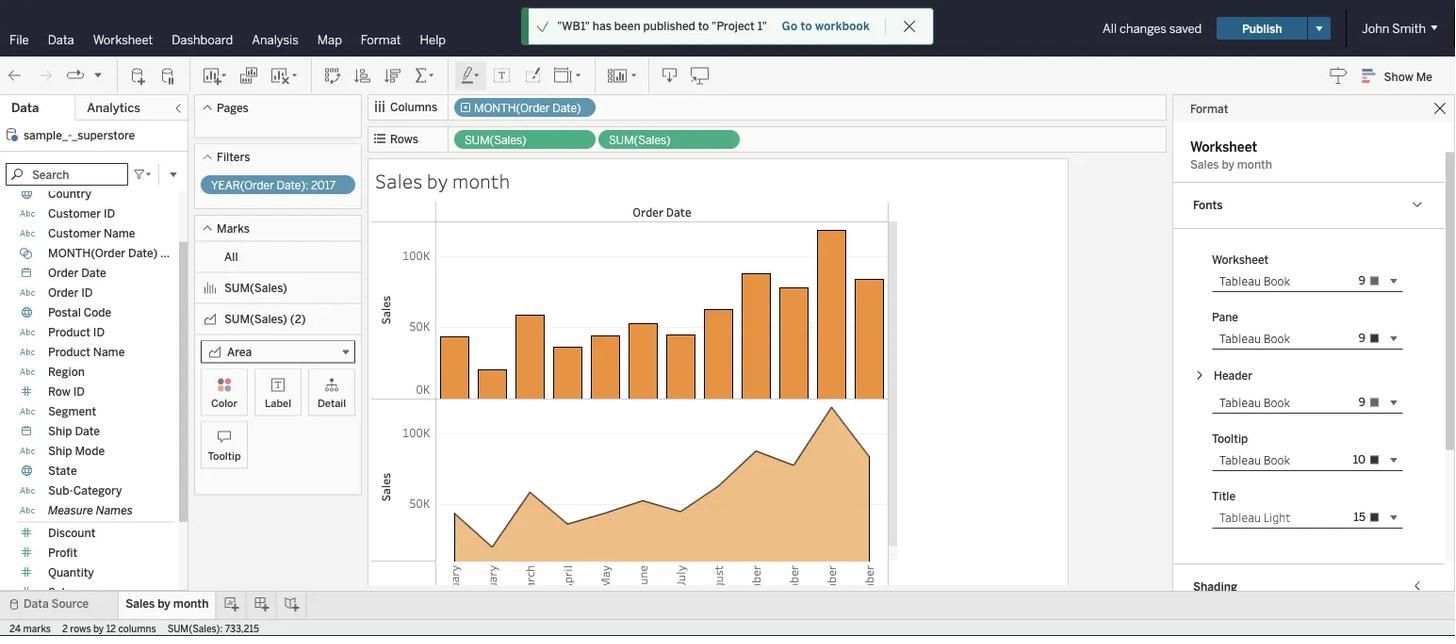 Task type: vqa. For each thing, say whether or not it's contained in the screenshot.
asset associated with a
no



Task type: describe. For each thing, give the bounding box(es) containing it.
, color #333333 for tooltip
[[1375, 456, 1424, 483]]

area
[[227, 345, 252, 359]]

segment
[[48, 405, 96, 419]]

sub-
[[48, 484, 73, 498]]

2 rows by 12 columns
[[62, 623, 156, 634]]

columns
[[118, 623, 156, 634]]

sorted descending by sum of sales within order date month image
[[384, 66, 403, 85]]

code
[[84, 306, 111, 320]]

all for all changes saved
[[1103, 21, 1117, 36]]

August, Month of Order Date. Press Space to toggle selection. Press Escape to go back to the left margin. Use arrow keys to navigate headers text field
[[699, 562, 737, 636]]

me
[[1416, 70, 1433, 83]]

family for tooltip
[[1251, 453, 1286, 466]]

"wb1" has been published to "project 1"
[[557, 19, 767, 33]]

product name
[[48, 345, 125, 359]]

measure names
[[48, 504, 133, 518]]

June, Month of Order Date. Press Space to toggle selection. Press Escape to go back to the left margin. Use arrow keys to navigate headers text field
[[624, 562, 662, 636]]

sub-category
[[48, 484, 122, 498]]

size for title
[[1366, 517, 1388, 531]]

highlight image
[[460, 66, 482, 85]]

tableau for worksheet
[[1220, 273, 1261, 288]]

1 horizontal spatial replay animation image
[[92, 69, 104, 80]]

July, Month of Order Date. Press Space to toggle selection. Press Escape to go back to the left margin. Use arrow keys to navigate headers text field
[[662, 562, 699, 636]]

marks
[[23, 623, 51, 634]]

undo image
[[6, 66, 25, 85]]

3 family from the top
[[1251, 395, 1286, 409]]

show
[[1384, 70, 1414, 83]]

date) for month(order date)
[[553, 101, 581, 115]]

columns
[[390, 100, 438, 114]]

all for all
[[224, 250, 238, 264]]

country
[[48, 187, 91, 201]]

file
[[9, 32, 29, 47]]

row
[[48, 385, 71, 399]]

"project
[[712, 19, 755, 33]]

, font family : for title
[[1220, 510, 1289, 524]]

sum(sales): 733,215
[[167, 623, 259, 634]]

go to workbook
[[782, 19, 870, 33]]

marks
[[217, 222, 250, 235]]

book for pane
[[1264, 330, 1290, 346]]

pages
[[217, 101, 249, 115]]

rows
[[70, 623, 91, 634]]

May, Month of Order Date. Press Space to toggle selection. Press Escape to go back to the left margin. Use arrow keys to navigate headers text field
[[586, 562, 624, 636]]

1"
[[758, 19, 767, 33]]

to inside 'link'
[[801, 19, 812, 33]]

3 tableau from the top
[[1220, 394, 1261, 410]]

mode
[[75, 444, 105, 458]]

_superstore
[[72, 128, 135, 142]]

by inside worksheet sales by month
[[1222, 157, 1235, 171]]

January, Month of Order Date. Press Space to toggle selection. Press Escape to go back to the left margin. Use arrow keys to navigate headers text field
[[436, 562, 473, 636]]

set
[[160, 247, 179, 260]]

1 vertical spatial order
[[48, 266, 79, 280]]

id for order id
[[81, 286, 93, 300]]

1 vertical spatial data
[[11, 100, 39, 115]]

October, Month of Order Date. Press Space to toggle selection. Press Escape to go back to the left margin. Use arrow keys to navigate headers text field
[[775, 562, 813, 636]]

redo image
[[36, 66, 55, 85]]

3 tableau book from the top
[[1220, 394, 1290, 410]]

November, Month of Order Date. Press Space to toggle selection. Press Escape to go back to the left margin. Use arrow keys to navigate headers text field
[[813, 562, 850, 636]]

sum(sales):
[[167, 623, 223, 634]]

names
[[96, 504, 133, 518]]

February, Month of Order Date. Press Space to toggle selection. Press Escape to go back to the left margin. Use arrow keys to navigate headers text field
[[473, 562, 511, 636]]

0 vertical spatial sales by month
[[375, 168, 510, 194]]

, font family : for worksheet
[[1220, 273, 1289, 287]]

worksheet sales by month
[[1191, 139, 1272, 171]]

, font family : for tooltip
[[1220, 453, 1289, 466]]

1 horizontal spatial month
[[452, 168, 510, 194]]

"wb1" has been published to "project 1" alert
[[557, 18, 767, 35]]

month(order for month(order date)
[[474, 101, 550, 115]]

john smith
[[1362, 21, 1426, 36]]

show me
[[1384, 70, 1433, 83]]

name for customer name
[[104, 227, 135, 240]]

0 horizontal spatial order date
[[48, 266, 106, 280]]

fonts
[[1193, 198, 1223, 212]]

2 vertical spatial data
[[24, 597, 49, 611]]

go to workbook link
[[781, 18, 871, 34]]

sum(sales) down month(order date)
[[465, 133, 526, 147]]

12
[[106, 623, 116, 634]]

collapse image
[[173, 103, 184, 114]]

totals image
[[414, 66, 436, 85]]

sample_-
[[24, 128, 72, 142]]

2 vertical spatial date
[[75, 425, 100, 438]]

quantity
[[48, 566, 94, 580]]

733,215
[[225, 623, 259, 634]]

year(order
[[211, 179, 274, 192]]

year(order date): 2017
[[211, 179, 336, 192]]

product id
[[48, 326, 105, 339]]

detail
[[318, 397, 346, 410]]

order id
[[48, 286, 93, 300]]

(2)
[[290, 312, 306, 326]]

data source
[[24, 597, 89, 611]]

sample_-_superstore
[[24, 128, 135, 142]]

1 vertical spatial date
[[81, 266, 106, 280]]

sum(sales) up the 'sum(sales) (2)'
[[224, 281, 287, 295]]

family for title
[[1251, 510, 1286, 524]]

size for tooltip
[[1365, 459, 1388, 473]]

rows
[[390, 132, 418, 146]]

tableau for title
[[1220, 509, 1261, 525]]

24
[[9, 623, 21, 634]]

sum(sales) down show/hide cards image
[[609, 133, 671, 147]]

go
[[782, 19, 798, 33]]

, font size : for pane
[[1366, 324, 1395, 351]]

tableau book for worksheet
[[1220, 273, 1290, 288]]

tableau for tooltip
[[1220, 452, 1261, 467]]

header button
[[1190, 364, 1257, 387]]

label
[[265, 397, 291, 410]]

category
[[73, 484, 122, 498]]

state
[[48, 464, 77, 478]]

family for pane
[[1251, 331, 1286, 345]]

sum(sales) (2)
[[224, 312, 306, 326]]

, color #333333 for pane
[[1375, 334, 1424, 361]]

new worksheet image
[[202, 66, 228, 85]]

draft
[[706, 21, 732, 35]]

swap rows and columns image
[[323, 66, 342, 85]]

ship mode
[[48, 444, 105, 458]]

filters
[[217, 150, 250, 164]]

data guide image
[[1330, 66, 1349, 85]]

pause auto updates image
[[159, 66, 178, 85]]

changes
[[1120, 21, 1167, 36]]

source
[[51, 597, 89, 611]]

sales down quantity
[[48, 586, 77, 600]]



Task type: locate. For each thing, give the bounding box(es) containing it.
worksheet inside worksheet sales by month
[[1191, 139, 1258, 154]]

2 vertical spatial order
[[48, 286, 79, 300]]

0 vertical spatial date)
[[553, 101, 581, 115]]

24 marks
[[9, 623, 51, 634]]

2 family from the top
[[1251, 331, 1286, 345]]

1 vertical spatial sales by month
[[126, 597, 209, 611]]

0 vertical spatial data
[[48, 32, 74, 47]]

book for tooltip
[[1264, 452, 1290, 467]]

, font size : for tooltip
[[1364, 446, 1393, 473]]

row id
[[48, 385, 85, 399]]

0 vertical spatial format
[[361, 32, 401, 47]]

1 vertical spatial #666666
[[1375, 412, 1426, 425]]

2 vertical spatial , font size :
[[1364, 503, 1393, 531]]

0 horizontal spatial tooltip
[[208, 450, 241, 462]]

smith
[[1393, 21, 1426, 36]]

1 , color #333333 from the top
[[1375, 334, 1424, 361]]

id right row
[[73, 385, 85, 399]]

by left "12"
[[93, 623, 104, 634]]

name up month(order date) set
[[104, 227, 135, 240]]

tableau up title
[[1220, 452, 1261, 467]]

john
[[1362, 21, 1390, 36]]

data down undo icon in the left top of the page
[[11, 100, 39, 115]]

2 , font family : from the top
[[1220, 331, 1289, 345]]

1 vertical spatial worksheet
[[1191, 139, 1258, 154]]

1 vertical spatial name
[[93, 345, 125, 359]]

#666666
[[1375, 290, 1426, 304], [1375, 412, 1426, 425]]

1 vertical spatial customer
[[48, 227, 101, 240]]

worksheet up "new data source" icon
[[93, 32, 153, 47]]

, font family : up pane
[[1220, 273, 1289, 287]]

tableau book for pane
[[1220, 330, 1290, 346]]

to inside alert
[[698, 19, 709, 33]]

2 horizontal spatial month
[[1237, 157, 1272, 171]]

1 #666666 from the top
[[1375, 290, 1426, 304]]

month up sum(sales):
[[173, 597, 209, 611]]

1 vertical spatial , font size : color #666666
[[1366, 388, 1426, 425]]

tableau for pane
[[1220, 330, 1261, 346]]

clear sheet image
[[270, 66, 300, 85]]

3 #333333 from the top
[[1375, 527, 1424, 540]]

Search text field
[[6, 163, 128, 186]]

1 horizontal spatial month(order
[[474, 101, 550, 115]]

family up the header
[[1251, 331, 1286, 345]]

replay animation image right redo image
[[66, 66, 85, 85]]

workbook
[[815, 19, 870, 33]]

month inside worksheet sales by month
[[1237, 157, 1272, 171]]

tableau
[[1220, 273, 1261, 288], [1220, 330, 1261, 346], [1220, 394, 1261, 410], [1220, 452, 1261, 467], [1220, 509, 1261, 525]]

fonts button
[[1173, 181, 1445, 228]]

#333333
[[1375, 348, 1424, 361], [1375, 469, 1424, 483], [1375, 527, 1424, 540]]

analysis
[[252, 32, 299, 47]]

"wb1"
[[557, 19, 590, 33]]

id for row id
[[73, 385, 85, 399]]

0 vertical spatial name
[[104, 227, 135, 240]]

0 horizontal spatial to
[[698, 19, 709, 33]]

sum(sales)
[[465, 133, 526, 147], [609, 133, 671, 147], [224, 281, 287, 295], [224, 312, 287, 326]]

, font family : down title
[[1220, 510, 1289, 524]]

has
[[593, 19, 612, 33]]

1 tableau from the top
[[1220, 273, 1261, 288]]

publish button
[[1217, 17, 1308, 40]]

show/hide cards image
[[607, 66, 637, 85]]

0 vertical spatial month(order
[[474, 101, 550, 115]]

4 tableau from the top
[[1220, 452, 1261, 467]]

customer for customer name
[[48, 227, 101, 240]]

product down postal
[[48, 326, 90, 339]]

family for worksheet
[[1251, 273, 1286, 287]]

to left "project
[[698, 19, 709, 33]]

help
[[420, 32, 446, 47]]

measure
[[48, 504, 93, 518]]

customer id
[[48, 207, 115, 221]]

data up marks at left
[[24, 597, 49, 611]]

0 horizontal spatial date)
[[128, 247, 158, 260]]

1 vertical spatial all
[[224, 250, 238, 264]]

0 vertical spatial customer
[[48, 207, 101, 221]]

all changes saved
[[1103, 21, 1202, 36]]

1 vertical spatial order date
[[48, 266, 106, 280]]

1 to from the left
[[698, 19, 709, 33]]

dashboard
[[172, 32, 233, 47]]

5 family from the top
[[1251, 510, 1286, 524]]

published
[[643, 19, 696, 33]]

tableau book down pane
[[1220, 330, 1290, 346]]

2 tableau book from the top
[[1220, 330, 1290, 346]]

month(order down 'customer name'
[[48, 247, 126, 260]]

#333333 for pane
[[1375, 348, 1424, 361]]

customer name
[[48, 227, 135, 240]]

0 vertical spatial order date
[[633, 204, 692, 220]]

0 vertical spatial order
[[633, 204, 664, 220]]

, font size : for title
[[1364, 503, 1393, 531]]

1 horizontal spatial sales by month
[[375, 168, 510, 194]]

sales up columns
[[126, 597, 155, 611]]

1 vertical spatial tooltip
[[208, 450, 241, 462]]

show mark labels image
[[493, 66, 512, 85]]

name
[[104, 227, 135, 240], [93, 345, 125, 359]]

0 horizontal spatial format
[[361, 32, 401, 47]]

2017
[[311, 179, 336, 192]]

3 , font family : from the top
[[1220, 395, 1289, 409]]

date) for month(order date) set
[[128, 247, 158, 260]]

, font family :
[[1220, 273, 1289, 287], [1220, 331, 1289, 345], [1220, 395, 1289, 409], [1220, 453, 1289, 466], [1220, 510, 1289, 524]]

2 #333333 from the top
[[1375, 469, 1424, 483]]

replay animation image up the analytics
[[92, 69, 104, 80]]

title
[[1212, 489, 1236, 502]]

1 book from the top
[[1264, 273, 1290, 288]]

1 horizontal spatial date)
[[553, 101, 581, 115]]

to right go
[[801, 19, 812, 33]]

0 vertical spatial , font size :
[[1366, 324, 1395, 351]]

0 vertical spatial #333333
[[1375, 348, 1424, 361]]

id for product id
[[93, 326, 105, 339]]

0 vertical spatial date
[[666, 204, 692, 220]]

2 vertical spatial , color #333333
[[1375, 513, 1424, 540]]

ship date
[[48, 425, 100, 438]]

area button
[[201, 341, 355, 363]]

2 customer from the top
[[48, 227, 101, 240]]

sales
[[1191, 157, 1219, 171], [375, 168, 423, 194], [48, 586, 77, 600], [126, 597, 155, 611]]

name for product name
[[93, 345, 125, 359]]

family down 'fonts' dropdown button
[[1251, 273, 1286, 287]]

light
[[1264, 509, 1291, 525]]

tableau down title
[[1220, 509, 1261, 525]]

marks. press enter to open the view data window.. use arrow keys to navigate data visualization elements. image
[[436, 222, 889, 577]]

date) left the set
[[128, 247, 158, 260]]

name down product id
[[93, 345, 125, 359]]

tableau book up title
[[1220, 452, 1290, 467]]

month down month(order date)
[[452, 168, 510, 194]]

id
[[104, 207, 115, 221], [81, 286, 93, 300], [93, 326, 105, 339], [73, 385, 85, 399]]

success image
[[537, 20, 550, 33]]

id for customer id
[[104, 207, 115, 221]]

month(order date)
[[474, 101, 581, 115]]

font
[[1372, 267, 1395, 280], [1225, 273, 1249, 287], [1372, 324, 1395, 338], [1225, 331, 1249, 345], [1372, 388, 1395, 402], [1225, 395, 1249, 409], [1369, 446, 1393, 459], [1225, 453, 1249, 466], [1369, 503, 1393, 517], [1225, 510, 1249, 524]]

tableau book for tooltip
[[1220, 452, 1290, 467]]

postal
[[48, 306, 81, 320]]

download image
[[661, 66, 680, 85]]

4 family from the top
[[1251, 453, 1286, 466]]

1 vertical spatial , font size :
[[1364, 446, 1393, 473]]

, color #333333 for title
[[1375, 513, 1424, 540]]

tableau book up pane
[[1220, 273, 1290, 288]]

family down the header
[[1251, 395, 1286, 409]]

sales by month down rows on the top of page
[[375, 168, 510, 194]]

4 , font family : from the top
[[1220, 453, 1289, 466]]

2 , font size : color #666666 from the top
[[1366, 388, 1426, 425]]

, font family : down the header
[[1220, 395, 1289, 409]]

family
[[1251, 273, 1286, 287], [1251, 331, 1286, 345], [1251, 395, 1286, 409], [1251, 453, 1286, 466], [1251, 510, 1286, 524]]

0 horizontal spatial month
[[173, 597, 209, 611]]

1 product from the top
[[48, 326, 90, 339]]

1 vertical spatial #333333
[[1375, 469, 1424, 483]]

postal code
[[48, 306, 111, 320]]

date):
[[277, 179, 308, 192]]

0 vertical spatial all
[[1103, 21, 1117, 36]]

month(order down show mark labels 'icon'
[[474, 101, 550, 115]]

1 horizontal spatial to
[[801, 19, 812, 33]]

book
[[1264, 273, 1290, 288], [1264, 330, 1290, 346], [1264, 394, 1290, 410], [1264, 452, 1290, 467]]

replay animation image
[[66, 66, 85, 85], [92, 69, 104, 80]]

customer down country
[[48, 207, 101, 221]]

shading button
[[1173, 563, 1445, 610]]

data
[[48, 32, 74, 47], [11, 100, 39, 115], [24, 597, 49, 611]]

4 book from the top
[[1264, 452, 1290, 467]]

2
[[62, 623, 68, 634]]

customer down customer id
[[48, 227, 101, 240]]

tableau up pane
[[1220, 273, 1261, 288]]

id up postal code
[[81, 286, 93, 300]]

1 vertical spatial ship
[[48, 444, 72, 458]]

March, Month of Order Date. Press Space to toggle selection. Press Escape to go back to the left margin. Use arrow keys to navigate headers text field
[[511, 562, 549, 636]]

all left changes
[[1103, 21, 1117, 36]]

by up fonts
[[1222, 157, 1235, 171]]

2 #666666 from the top
[[1375, 412, 1426, 425]]

1 #333333 from the top
[[1375, 348, 1424, 361]]

2 to from the left
[[801, 19, 812, 33]]

month(order for month(order date) set
[[48, 247, 126, 260]]

1 customer from the top
[[48, 207, 101, 221]]

sorted ascending by sum of sales within order date month image
[[353, 66, 372, 85]]

tableau down pane
[[1220, 330, 1261, 346]]

date) down fit icon
[[553, 101, 581, 115]]

5 , font family : from the top
[[1220, 510, 1289, 524]]

April, Month of Order Date. Press Space to toggle selection. Press Escape to go back to the left margin. Use arrow keys to navigate headers text field
[[549, 562, 586, 636]]

1 vertical spatial month(order
[[48, 247, 126, 260]]

format
[[361, 32, 401, 47], [1191, 102, 1229, 115]]

ship up the state
[[48, 444, 72, 458]]

tableau down the header
[[1220, 394, 1261, 410]]

worksheet
[[93, 32, 153, 47], [1191, 139, 1258, 154], [1212, 252, 1269, 266]]

1 tableau book from the top
[[1220, 273, 1290, 288]]

September, Month of Order Date. Press Space to toggle selection. Press Escape to go back to the left margin. Use arrow keys to navigate headers text field
[[737, 562, 775, 636]]

1 horizontal spatial format
[[1191, 102, 1229, 115]]

month(order date) set
[[48, 247, 179, 260]]

header
[[1214, 368, 1253, 382]]

family up shading dropdown button
[[1251, 510, 1286, 524]]

publish
[[1242, 21, 1282, 35]]

0 horizontal spatial month(order
[[48, 247, 126, 260]]

sales up fonts
[[1191, 157, 1219, 171]]

1 vertical spatial , color #333333
[[1375, 456, 1424, 483]]

2 vertical spatial worksheet
[[1212, 252, 1269, 266]]

size for pane
[[1368, 338, 1390, 351]]

analytics
[[87, 100, 140, 115]]

map
[[317, 32, 342, 47]]

1 horizontal spatial order date
[[633, 204, 692, 220]]

date)
[[553, 101, 581, 115], [128, 247, 158, 260]]

ship for ship mode
[[48, 444, 72, 458]]

book for worksheet
[[1264, 273, 1290, 288]]

ship
[[48, 425, 72, 438], [48, 444, 72, 458]]

1 horizontal spatial all
[[1103, 21, 1117, 36]]

0 vertical spatial , color #333333
[[1375, 334, 1424, 361]]

product for product id
[[48, 326, 90, 339]]

2 book from the top
[[1264, 330, 1290, 346]]

all
[[1103, 21, 1117, 36], [224, 250, 238, 264]]

color
[[1387, 277, 1416, 290], [1386, 334, 1415, 348], [211, 397, 238, 410], [1387, 398, 1416, 412], [1386, 456, 1415, 469], [1386, 513, 1415, 527]]

duplicate image
[[239, 66, 258, 85]]

product for product name
[[48, 345, 90, 359]]

been
[[614, 19, 641, 33]]

sum(sales) up area
[[224, 312, 287, 326]]

wb1
[[748, 19, 780, 37]]

December, Month of Order Date. Press Space to toggle selection. Press Escape to go back to the left margin. Use arrow keys to navigate headers text field
[[850, 562, 888, 636]]

#333333 for tooltip
[[1375, 469, 1424, 483]]

month up 'fonts' dropdown button
[[1237, 157, 1272, 171]]

sales inside worksheet sales by month
[[1191, 157, 1219, 171]]

data up redo image
[[48, 32, 74, 47]]

1 family from the top
[[1251, 273, 1286, 287]]

3 , color #333333 from the top
[[1375, 513, 1424, 540]]

customer for customer id
[[48, 207, 101, 221]]

worksheet up pane
[[1212, 252, 1269, 266]]

ship down "segment"
[[48, 425, 72, 438]]

4 tableau book from the top
[[1220, 452, 1290, 467]]

customer
[[48, 207, 101, 221], [48, 227, 101, 240]]

format up sorted descending by sum of sales within order date month icon at the top of page
[[361, 32, 401, 47]]

1 horizontal spatial tooltip
[[1212, 431, 1248, 445]]

0 vertical spatial worksheet
[[93, 32, 153, 47]]

, font size : color #666666
[[1366, 267, 1426, 304], [1366, 388, 1426, 425]]

2 tableau from the top
[[1220, 330, 1261, 346]]

by down columns
[[427, 168, 448, 194]]

1 , font size : color #666666 from the top
[[1366, 267, 1426, 304]]

, font family : up title
[[1220, 453, 1289, 466]]

new data source image
[[129, 66, 148, 85]]

date
[[666, 204, 692, 220], [81, 266, 106, 280], [75, 425, 100, 438]]

1 vertical spatial product
[[48, 345, 90, 359]]

fit image
[[553, 66, 583, 85]]

tableau book
[[1220, 273, 1290, 288], [1220, 330, 1290, 346], [1220, 394, 1290, 410], [1220, 452, 1290, 467]]

0 horizontal spatial replay animation image
[[66, 66, 85, 85]]

tooltip
[[1212, 431, 1248, 445], [208, 450, 241, 462]]

tableau book down the header
[[1220, 394, 1290, 410]]

sales down rows on the top of page
[[375, 168, 423, 194]]

product up the region
[[48, 345, 90, 359]]

region
[[48, 365, 85, 379]]

sales by month up sum(sales):
[[126, 597, 209, 611]]

5 tableau from the top
[[1220, 509, 1261, 525]]

0 vertical spatial #666666
[[1375, 290, 1426, 304]]

2 ship from the top
[[48, 444, 72, 458]]

product
[[48, 326, 90, 339], [48, 345, 90, 359]]

, font family : for pane
[[1220, 331, 1289, 345]]

1 ship from the top
[[48, 425, 72, 438]]

worksheet up fonts
[[1191, 139, 1258, 154]]

format workbook image
[[523, 66, 542, 85]]

0 horizontal spatial sales by month
[[126, 597, 209, 611]]

3 book from the top
[[1264, 394, 1290, 410]]

all down marks
[[224, 250, 238, 264]]

1 vertical spatial date)
[[128, 247, 158, 260]]

order date
[[633, 204, 692, 220], [48, 266, 106, 280]]

by up sum(sales):
[[158, 597, 170, 611]]

0 vertical spatial product
[[48, 326, 90, 339]]

, font family : down pane
[[1220, 331, 1289, 345]]

shading
[[1193, 580, 1238, 593]]

0 vertical spatial ship
[[48, 425, 72, 438]]

2 , color #333333 from the top
[[1375, 456, 1424, 483]]

sales by month
[[375, 168, 510, 194], [126, 597, 209, 611]]

pane
[[1212, 310, 1239, 323]]

#333333 for title
[[1375, 527, 1424, 540]]

0 vertical spatial tooltip
[[1212, 431, 1248, 445]]

1 vertical spatial format
[[1191, 102, 1229, 115]]

saved
[[1170, 21, 1202, 36]]

by
[[1222, 157, 1235, 171], [427, 168, 448, 194], [158, 597, 170, 611], [93, 623, 104, 634]]

discount
[[48, 526, 96, 540]]

id down code
[[93, 326, 105, 339]]

1 , font family : from the top
[[1220, 273, 1289, 287]]

tableau light
[[1220, 509, 1291, 525]]

ship for ship date
[[48, 425, 72, 438]]

id up 'customer name'
[[104, 207, 115, 221]]

0 horizontal spatial all
[[224, 250, 238, 264]]

format up worksheet sales by month on the right top
[[1191, 102, 1229, 115]]

2 vertical spatial #333333
[[1375, 527, 1424, 540]]

open and edit this workbook in tableau desktop image
[[691, 66, 710, 85]]

family up "light"
[[1251, 453, 1286, 466]]

2 product from the top
[[48, 345, 90, 359]]

0 vertical spatial , font size : color #666666
[[1366, 267, 1426, 304]]



